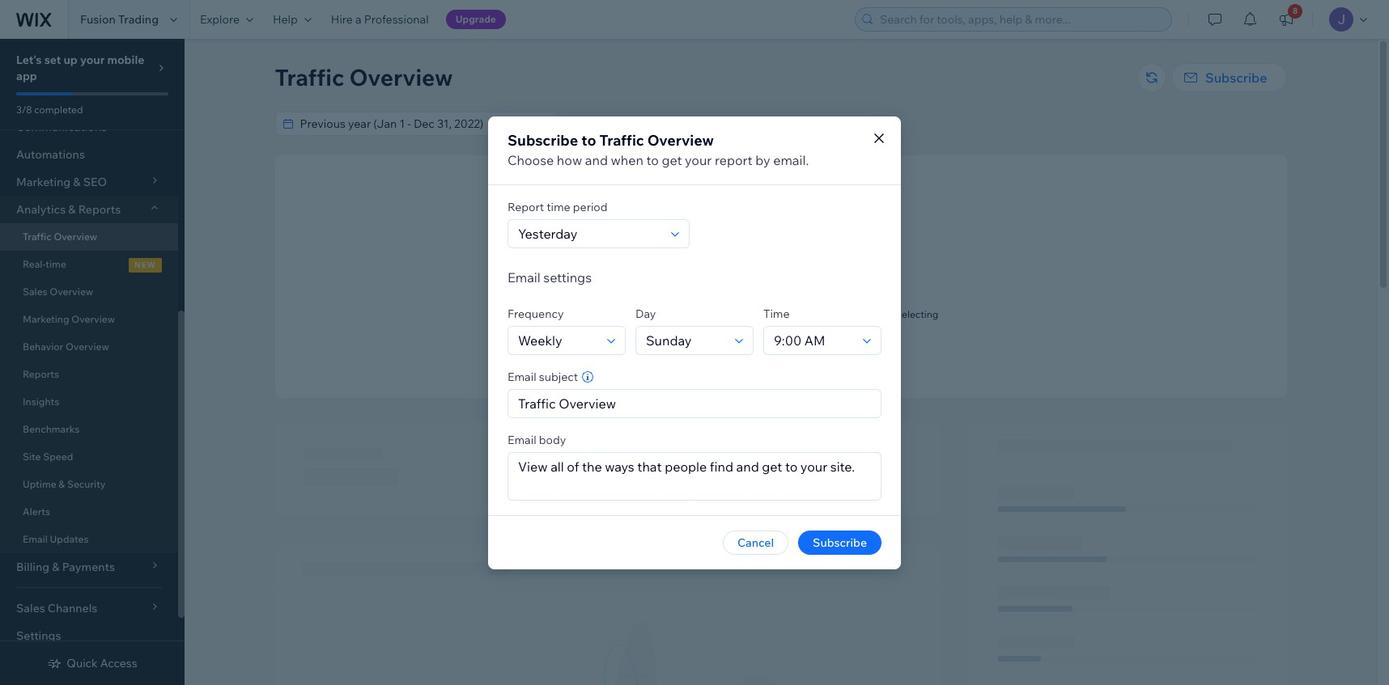 Task type: describe. For each thing, give the bounding box(es) containing it.
overview down professional
[[349, 63, 453, 91]]

site
[[692, 309, 708, 321]]

3/8
[[16, 104, 32, 116]]

email updates
[[23, 534, 89, 546]]

hire for hire a marketing expert
[[728, 349, 747, 361]]

time for report
[[547, 200, 571, 214]]

sales
[[23, 286, 47, 298]]

up
[[64, 53, 78, 67]]

reports link
[[0, 361, 178, 389]]

access
[[100, 657, 137, 671]]

time
[[764, 306, 790, 321]]

any
[[762, 309, 779, 321]]

choose
[[508, 152, 554, 168]]

marketing overview link
[[0, 306, 178, 334]]

hire a professional link
[[321, 0, 439, 39]]

settings
[[16, 629, 61, 644]]

speed
[[43, 451, 73, 463]]

email.
[[773, 152, 809, 168]]

analytics & reports
[[16, 202, 121, 217]]

overview for traffic overview link
[[54, 231, 97, 243]]

8
[[1293, 6, 1298, 16]]

compared to previous period (jan 1 - dec 31, 2021)
[[563, 117, 828, 131]]

(jan
[[718, 117, 742, 131]]

new
[[134, 260, 156, 270]]

email for email settings
[[508, 269, 541, 285]]

email subject
[[508, 370, 578, 384]]

Report time period field
[[513, 220, 666, 247]]

2021)
[[799, 117, 828, 131]]

Time field
[[769, 327, 858, 354]]

cancel button
[[723, 531, 789, 555]]

time for real-
[[46, 258, 66, 270]]

uptime & security
[[23, 479, 106, 491]]

analytics & reports button
[[0, 196, 178, 223]]

traffic overview link
[[0, 223, 178, 251]]

when
[[611, 152, 644, 168]]

8 button
[[1269, 0, 1304, 39]]

1
[[744, 117, 750, 131]]

expert
[[805, 349, 834, 361]]

fusion trading
[[80, 12, 159, 27]]

let's
[[16, 53, 42, 67]]

on
[[810, 309, 821, 321]]

real-time
[[23, 258, 66, 270]]

31,
[[782, 117, 796, 131]]

upgrade
[[456, 13, 496, 25]]

benchmarks
[[23, 423, 80, 436]]

how
[[557, 152, 582, 168]]

looks
[[623, 309, 650, 321]]

0 vertical spatial traffic overview
[[275, 63, 453, 91]]

marketing
[[23, 313, 69, 326]]

1 vertical spatial period
[[573, 200, 608, 214]]

professional
[[364, 12, 429, 27]]

subject
[[539, 370, 578, 384]]

marketing
[[757, 349, 802, 361]]

traffic inside the sidebar 'element'
[[23, 231, 52, 243]]

quick access
[[67, 657, 137, 671]]

security
[[67, 479, 106, 491]]

marketing overview
[[23, 313, 115, 326]]

report time period
[[508, 200, 608, 214]]

app
[[16, 69, 37, 83]]

overview for marketing overview link on the top
[[71, 313, 115, 326]]

to for previous
[[620, 117, 630, 131]]

-
[[752, 117, 756, 131]]

overview for behavior overview link
[[66, 341, 109, 353]]

Frequency field
[[513, 327, 602, 354]]

site speed
[[23, 451, 73, 463]]

analytics
[[16, 202, 66, 217]]

your inside not enough traffic looks like your site didn't have any traffic on those dates. try selecting another time period.
[[670, 309, 690, 321]]

1 vertical spatial subscribe button
[[798, 531, 882, 555]]

frequency
[[508, 306, 564, 321]]

settings link
[[0, 623, 178, 650]]

sales overview link
[[0, 279, 178, 306]]

previous
[[633, 117, 678, 131]]

0 vertical spatial traffic
[[798, 289, 831, 304]]

time inside not enough traffic looks like your site didn't have any traffic on those dates. try selecting another time period.
[[772, 321, 793, 333]]

subscribe inside subscribe to traffic overview choose how and when to get your report by email.
[[508, 131, 578, 149]]

behavior
[[23, 341, 63, 353]]

alerts
[[23, 506, 50, 518]]

0 vertical spatial period
[[681, 117, 716, 131]]

didn't
[[711, 309, 737, 321]]

uptime & security link
[[0, 471, 178, 499]]

Email body text field
[[509, 453, 881, 500]]

like
[[652, 309, 668, 321]]

subscribe to traffic overview choose how and when to get your report by email.
[[508, 131, 809, 168]]

dates.
[[851, 309, 879, 321]]

1 vertical spatial traffic
[[781, 309, 808, 321]]

get
[[662, 152, 682, 168]]

hire a marketing expert link
[[728, 347, 834, 362]]



Task type: vqa. For each thing, say whether or not it's contained in the screenshot.
the Community
no



Task type: locate. For each thing, give the bounding box(es) containing it.
traffic down help button
[[275, 63, 344, 91]]

help button
[[263, 0, 321, 39]]

your right "get"
[[685, 152, 712, 168]]

2 vertical spatial traffic
[[23, 231, 52, 243]]

a for professional
[[356, 12, 362, 27]]

fusion
[[80, 12, 116, 27]]

traffic overview inside the sidebar 'element'
[[23, 231, 97, 243]]

0 vertical spatial time
[[547, 200, 571, 214]]

2 horizontal spatial time
[[772, 321, 793, 333]]

traffic
[[798, 289, 831, 304], [781, 309, 808, 321]]

email updates link
[[0, 526, 178, 554]]

try
[[881, 309, 895, 321]]

report
[[508, 200, 544, 214]]

a left marketing
[[749, 349, 754, 361]]

reports up the insights on the bottom left of page
[[23, 368, 59, 381]]

0 vertical spatial subscribe button
[[1172, 63, 1287, 92]]

updates
[[50, 534, 89, 546]]

1 vertical spatial traffic
[[600, 131, 644, 149]]

traffic overview down hire a professional link
[[275, 63, 453, 91]]

period
[[681, 117, 716, 131], [573, 200, 608, 214]]

0 horizontal spatial time
[[46, 258, 66, 270]]

2 horizontal spatial traffic
[[600, 131, 644, 149]]

upgrade button
[[446, 10, 506, 29]]

0 vertical spatial subscribe
[[1206, 70, 1268, 86]]

completed
[[34, 104, 83, 116]]

reports up traffic overview link
[[78, 202, 121, 217]]

cancel
[[738, 536, 774, 550]]

0 horizontal spatial reports
[[23, 368, 59, 381]]

overview down marketing overview link on the top
[[66, 341, 109, 353]]

2 vertical spatial time
[[772, 321, 793, 333]]

1 horizontal spatial to
[[620, 117, 630, 131]]

explore
[[200, 12, 240, 27]]

1 horizontal spatial traffic
[[275, 63, 344, 91]]

0 horizontal spatial to
[[582, 131, 596, 149]]

1 horizontal spatial hire
[[728, 349, 747, 361]]

overview for sales overview link
[[50, 286, 93, 298]]

& inside dropdown button
[[68, 202, 76, 217]]

traffic left on
[[781, 309, 808, 321]]

traffic up on
[[798, 289, 831, 304]]

0 vertical spatial hire
[[331, 12, 353, 27]]

0 horizontal spatial period
[[573, 200, 608, 214]]

have
[[739, 309, 760, 321]]

None field
[[295, 113, 533, 135]]

& right uptime at the bottom left
[[59, 479, 65, 491]]

overview up "get"
[[648, 131, 714, 149]]

0 horizontal spatial hire
[[331, 12, 353, 27]]

1 horizontal spatial traffic overview
[[275, 63, 453, 91]]

real-
[[23, 258, 46, 270]]

settings
[[544, 269, 592, 285]]

hire right help button
[[331, 12, 353, 27]]

1 vertical spatial your
[[685, 152, 712, 168]]

1 horizontal spatial subscribe
[[813, 536, 867, 550]]

reports inside dropdown button
[[78, 202, 121, 217]]

uptime
[[23, 479, 56, 491]]

not enough traffic looks like your site didn't have any traffic on those dates. try selecting another time period.
[[623, 289, 939, 333]]

sidebar element
[[0, 0, 185, 686]]

time up sales overview at the top left
[[46, 258, 66, 270]]

time
[[547, 200, 571, 214], [46, 258, 66, 270], [772, 321, 793, 333]]

trading
[[118, 12, 159, 27]]

to
[[620, 117, 630, 131], [582, 131, 596, 149], [647, 152, 659, 168]]

behavior overview link
[[0, 334, 178, 361]]

email settings
[[508, 269, 592, 285]]

overview up marketing overview
[[50, 286, 93, 298]]

1 horizontal spatial &
[[68, 202, 76, 217]]

email inside "email updates" link
[[23, 534, 48, 546]]

alerts link
[[0, 499, 178, 526]]

0 vertical spatial &
[[68, 202, 76, 217]]

overview down analytics & reports
[[54, 231, 97, 243]]

automations link
[[0, 141, 178, 168]]

traffic overview down analytics & reports
[[23, 231, 97, 243]]

1 horizontal spatial a
[[749, 349, 754, 361]]

1 vertical spatial reports
[[23, 368, 59, 381]]

period.
[[795, 321, 827, 333]]

1 vertical spatial traffic overview
[[23, 231, 97, 243]]

0 horizontal spatial a
[[356, 12, 362, 27]]

overview
[[349, 63, 453, 91], [648, 131, 714, 149], [54, 231, 97, 243], [50, 286, 93, 298], [71, 313, 115, 326], [66, 341, 109, 353]]

to up the and
[[582, 131, 596, 149]]

your right like
[[670, 309, 690, 321]]

email
[[508, 269, 541, 285], [508, 370, 537, 384], [508, 433, 537, 447], [23, 534, 48, 546]]

your right up
[[80, 53, 105, 67]]

your inside 'let's set up your mobile app'
[[80, 53, 105, 67]]

sales overview
[[23, 286, 93, 298]]

subscribe button
[[1172, 63, 1287, 92], [798, 531, 882, 555]]

email left the subject
[[508, 370, 537, 384]]

& for analytics
[[68, 202, 76, 217]]

site
[[23, 451, 41, 463]]

help
[[273, 12, 298, 27]]

your
[[80, 53, 105, 67], [685, 152, 712, 168], [670, 309, 690, 321]]

1 vertical spatial time
[[46, 258, 66, 270]]

traffic down analytics
[[23, 231, 52, 243]]

0 vertical spatial reports
[[78, 202, 121, 217]]

period left "(jan"
[[681, 117, 716, 131]]

1 horizontal spatial period
[[681, 117, 716, 131]]

email down alerts at the bottom left of the page
[[23, 534, 48, 546]]

0 horizontal spatial traffic overview
[[23, 231, 97, 243]]

let's set up your mobile app
[[16, 53, 144, 83]]

2 vertical spatial subscribe
[[813, 536, 867, 550]]

automations
[[16, 147, 85, 162]]

email left body
[[508, 433, 537, 447]]

to left "get"
[[647, 152, 659, 168]]

overview down sales overview link
[[71, 313, 115, 326]]

2 horizontal spatial to
[[647, 152, 659, 168]]

set
[[44, 53, 61, 67]]

to for traffic
[[582, 131, 596, 149]]

hire
[[331, 12, 353, 27], [728, 349, 747, 361]]

email for email body
[[508, 433, 537, 447]]

your inside subscribe to traffic overview choose how and when to get your report by email.
[[685, 152, 712, 168]]

1 vertical spatial subscribe
[[508, 131, 578, 149]]

1 vertical spatial a
[[749, 349, 754, 361]]

insights link
[[0, 389, 178, 416]]

time up hire a marketing expert
[[772, 321, 793, 333]]

0 horizontal spatial traffic
[[23, 231, 52, 243]]

2 vertical spatial your
[[670, 309, 690, 321]]

1 vertical spatial &
[[59, 479, 65, 491]]

selecting
[[897, 309, 939, 321]]

0 vertical spatial your
[[80, 53, 105, 67]]

traffic inside subscribe to traffic overview choose how and when to get your report by email.
[[600, 131, 644, 149]]

Search for tools, apps, help & more... field
[[875, 8, 1167, 31]]

site speed link
[[0, 444, 178, 471]]

Day field
[[641, 327, 730, 354]]

& for uptime
[[59, 479, 65, 491]]

page skeleton image
[[275, 423, 1287, 686]]

0 horizontal spatial subscribe
[[508, 131, 578, 149]]

not
[[731, 289, 751, 304]]

traffic up when
[[600, 131, 644, 149]]

time inside the sidebar 'element'
[[46, 258, 66, 270]]

those
[[824, 309, 849, 321]]

dec
[[758, 117, 779, 131]]

insights
[[23, 396, 59, 408]]

0 horizontal spatial &
[[59, 479, 65, 491]]

0 horizontal spatial subscribe button
[[798, 531, 882, 555]]

email for email updates
[[23, 534, 48, 546]]

overview inside subscribe to traffic overview choose how and when to get your report by email.
[[648, 131, 714, 149]]

a
[[356, 12, 362, 27], [749, 349, 754, 361]]

1 horizontal spatial time
[[547, 200, 571, 214]]

1 horizontal spatial subscribe button
[[1172, 63, 1287, 92]]

1 vertical spatial hire
[[728, 349, 747, 361]]

body
[[539, 433, 566, 447]]

period up report time period field on the top left of the page
[[573, 200, 608, 214]]

email for email subject
[[508, 370, 537, 384]]

a left professional
[[356, 12, 362, 27]]

&
[[68, 202, 76, 217], [59, 479, 65, 491]]

0 vertical spatial traffic
[[275, 63, 344, 91]]

0 vertical spatial a
[[356, 12, 362, 27]]

mobile
[[107, 53, 144, 67]]

quick access button
[[47, 657, 137, 671]]

hire inside 'link'
[[728, 349, 747, 361]]

Email subject field
[[513, 390, 876, 417]]

2 horizontal spatial subscribe
[[1206, 70, 1268, 86]]

a for marketing
[[749, 349, 754, 361]]

compared
[[563, 117, 617, 131]]

a inside 'link'
[[749, 349, 754, 361]]

traffic
[[275, 63, 344, 91], [600, 131, 644, 149], [23, 231, 52, 243]]

1 horizontal spatial reports
[[78, 202, 121, 217]]

email up frequency on the left top
[[508, 269, 541, 285]]

hire a professional
[[331, 12, 429, 27]]

time right report
[[547, 200, 571, 214]]

quick
[[67, 657, 98, 671]]

hire down another
[[728, 349, 747, 361]]

behavior overview
[[23, 341, 109, 353]]

by
[[756, 152, 771, 168]]

hire a marketing expert
[[728, 349, 834, 361]]

& right analytics
[[68, 202, 76, 217]]

to left previous
[[620, 117, 630, 131]]

3/8 completed
[[16, 104, 83, 116]]

email body
[[508, 433, 566, 447]]

report
[[715, 152, 753, 168]]

hire for hire a professional
[[331, 12, 353, 27]]



